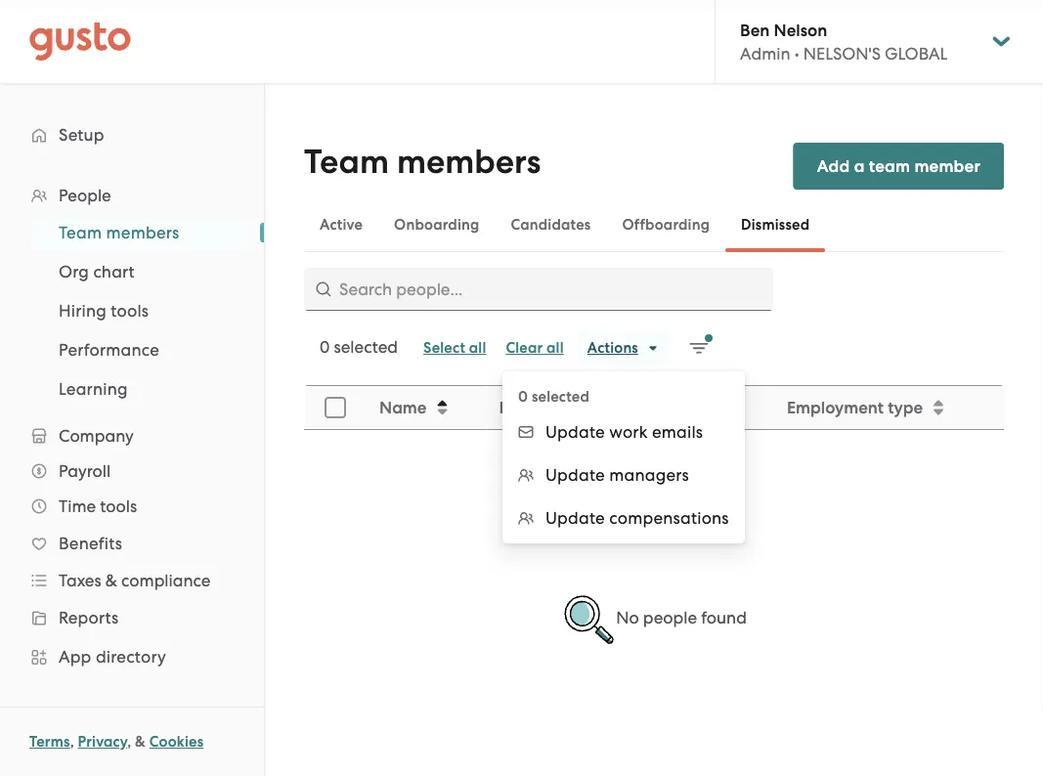 Task type: describe. For each thing, give the bounding box(es) containing it.
found
[[701, 608, 747, 628]]

time tools button
[[20, 489, 244, 524]]

team members inside gusto navigation element
[[59, 223, 179, 243]]

add a team member
[[817, 156, 981, 176]]

0 selected group
[[503, 411, 745, 540]]

employment
[[787, 398, 884, 418]]

performance link
[[35, 332, 244, 368]]

benefits
[[59, 534, 122, 554]]

terms
[[29, 733, 70, 751]]

learning
[[59, 379, 128, 399]]

app directory link
[[20, 640, 244, 675]]

all for clear all
[[547, 339, 564, 357]]

privacy
[[78, 733, 127, 751]]

select all button
[[414, 332, 496, 364]]

tools for time tools
[[100, 497, 137, 516]]

directory
[[96, 647, 166, 667]]

cookies
[[149, 733, 204, 751]]

admin
[[740, 44, 791, 63]]

members inside gusto navigation element
[[106, 223, 179, 243]]

benefits link
[[20, 526, 244, 561]]

clear
[[506, 339, 543, 357]]

onboarding button
[[379, 201, 495, 248]]

ben
[[740, 20, 770, 40]]

department button
[[487, 387, 664, 428]]

•
[[795, 44, 800, 63]]

home image
[[29, 22, 131, 61]]

0 vertical spatial selected
[[334, 337, 398, 357]]

nelson's
[[804, 44, 881, 63]]

no people found
[[616, 608, 747, 628]]

terms , privacy , & cookies
[[29, 733, 204, 751]]

select all
[[424, 339, 486, 357]]

payroll
[[59, 462, 111, 481]]

update managers
[[546, 465, 689, 485]]

privacy link
[[78, 733, 127, 751]]

1 vertical spatial selected
[[532, 388, 590, 406]]

people button
[[20, 178, 244, 213]]

taxes
[[59, 571, 101, 591]]

chart
[[93, 262, 135, 282]]

time
[[59, 497, 96, 516]]

1 horizontal spatial members
[[397, 142, 541, 182]]

setup
[[59, 125, 104, 145]]

app directory
[[59, 647, 166, 667]]

new notifications image
[[689, 334, 713, 358]]

name
[[379, 398, 427, 418]]

update for update work emails
[[546, 422, 605, 442]]

0 vertical spatial 0
[[320, 337, 330, 357]]

2 , from the left
[[127, 733, 131, 751]]

hiring tools
[[59, 301, 149, 321]]

update compensations
[[546, 509, 729, 528]]

terms link
[[29, 733, 70, 751]]

candidates button
[[495, 201, 607, 248]]

update for update compensations
[[546, 509, 605, 528]]

active button
[[304, 201, 379, 248]]

reports link
[[20, 600, 244, 636]]

1 vertical spatial &
[[135, 733, 146, 751]]

app
[[59, 647, 91, 667]]

0 vertical spatial team members
[[304, 142, 541, 182]]

team inside gusto navigation element
[[59, 223, 102, 243]]

team
[[869, 156, 911, 176]]

update compensations button
[[503, 497, 745, 540]]

no
[[616, 608, 639, 628]]

learning link
[[35, 372, 244, 407]]

work
[[610, 422, 648, 442]]

employment type button
[[776, 387, 1003, 428]]



Task type: vqa. For each thing, say whether or not it's contained in the screenshot.
For
no



Task type: locate. For each thing, give the bounding box(es) containing it.
members down people dropdown button
[[106, 223, 179, 243]]

1 horizontal spatial 0
[[518, 388, 528, 406]]

update managers button
[[503, 454, 745, 497]]

1 vertical spatial update
[[546, 465, 605, 485]]

hiring tools link
[[35, 293, 244, 329]]

compensations
[[610, 509, 729, 528]]

1 horizontal spatial ,
[[127, 733, 131, 751]]

0 horizontal spatial &
[[105, 571, 117, 591]]

all right 'select'
[[469, 339, 486, 357]]

1 horizontal spatial all
[[547, 339, 564, 357]]

0
[[320, 337, 330, 357], [518, 388, 528, 406]]

tools inside time tools dropdown button
[[100, 497, 137, 516]]

0 vertical spatial update
[[546, 422, 605, 442]]

update
[[546, 422, 605, 442], [546, 465, 605, 485], [546, 509, 605, 528]]

Select all rows on this page checkbox
[[314, 386, 357, 429]]

1 horizontal spatial team
[[304, 142, 389, 182]]

nelson
[[774, 20, 828, 40]]

global
[[885, 44, 948, 63]]

tools inside hiring tools link
[[111, 301, 149, 321]]

0 horizontal spatial team
[[59, 223, 102, 243]]

2 update from the top
[[546, 465, 605, 485]]

0 horizontal spatial ,
[[70, 733, 74, 751]]

actions
[[587, 339, 639, 357]]

2 all from the left
[[547, 339, 564, 357]]

1 horizontal spatial &
[[135, 733, 146, 751]]

1 vertical spatial members
[[106, 223, 179, 243]]

selected
[[334, 337, 398, 357], [532, 388, 590, 406]]

1 vertical spatial tools
[[100, 497, 137, 516]]

list containing team members
[[0, 213, 264, 409]]

update down department
[[546, 422, 605, 442]]

1 vertical spatial team
[[59, 223, 102, 243]]

0 selected up select all rows on this page option
[[320, 337, 398, 357]]

1 vertical spatial 0
[[518, 388, 528, 406]]

members up the onboarding button
[[397, 142, 541, 182]]

org
[[59, 262, 89, 282]]

tools down payroll dropdown button
[[100, 497, 137, 516]]

team members
[[304, 142, 541, 182], [59, 223, 179, 243]]

0 horizontal spatial 0
[[320, 337, 330, 357]]

dismissed
[[741, 216, 810, 234]]

company button
[[20, 419, 244, 454]]

& right "taxes"
[[105, 571, 117, 591]]

0 up select all rows on this page option
[[320, 337, 330, 357]]

compliance
[[121, 571, 211, 591]]

offboarding button
[[607, 201, 726, 248]]

0 selected down "clear all" button
[[518, 388, 590, 406]]

actions button
[[578, 332, 670, 364]]

people
[[59, 186, 111, 205]]

setup link
[[20, 117, 244, 153]]

time tools
[[59, 497, 137, 516]]

0 vertical spatial team
[[304, 142, 389, 182]]

cookies button
[[149, 731, 204, 754]]

reports
[[59, 608, 119, 628]]

type
[[888, 398, 923, 418]]

performance
[[59, 340, 159, 360]]

1 vertical spatial team members
[[59, 223, 179, 243]]

update work emails button
[[503, 411, 745, 454]]

0 vertical spatial &
[[105, 571, 117, 591]]

name button
[[368, 387, 485, 428]]

0 horizontal spatial team members
[[59, 223, 179, 243]]

0 selected
[[320, 337, 398, 357], [518, 388, 590, 406]]

team up active button
[[304, 142, 389, 182]]

1 horizontal spatial 0 selected
[[518, 388, 590, 406]]

0 vertical spatial 0 selected
[[320, 337, 398, 357]]

all
[[469, 339, 486, 357], [547, 339, 564, 357]]

list
[[0, 178, 264, 776], [0, 213, 264, 409]]

update down update work emails button at the bottom of the page
[[546, 465, 605, 485]]

active
[[320, 216, 363, 234]]

hiring
[[59, 301, 107, 321]]

a
[[854, 156, 865, 176]]

department
[[499, 398, 594, 418]]

all for select all
[[469, 339, 486, 357]]

gusto navigation element
[[0, 84, 264, 776]]

emails
[[652, 422, 703, 442]]

taxes & compliance button
[[20, 563, 244, 598]]

clear all button
[[496, 332, 574, 364]]

3 update from the top
[[546, 509, 605, 528]]

team
[[304, 142, 389, 182], [59, 223, 102, 243]]

team members link
[[35, 215, 244, 250]]

team members up the onboarding button
[[304, 142, 541, 182]]

0 horizontal spatial members
[[106, 223, 179, 243]]

0 vertical spatial tools
[[111, 301, 149, 321]]

&
[[105, 571, 117, 591], [135, 733, 146, 751]]

selected down "clear all" button
[[532, 388, 590, 406]]

select
[[424, 339, 466, 357]]

company
[[59, 426, 134, 446]]

1 vertical spatial 0 selected
[[518, 388, 590, 406]]

update work emails
[[546, 422, 703, 442]]

clear all
[[506, 339, 564, 357]]

people
[[643, 608, 697, 628]]

& inside 'dropdown button'
[[105, 571, 117, 591]]

taxes & compliance
[[59, 571, 211, 591]]

org chart link
[[35, 254, 244, 289]]

0 vertical spatial members
[[397, 142, 541, 182]]

ben nelson admin • nelson's global
[[740, 20, 948, 63]]

2 vertical spatial update
[[546, 509, 605, 528]]

, left cookies button
[[127, 733, 131, 751]]

candidates
[[511, 216, 591, 234]]

update down update managers at right bottom
[[546, 509, 605, 528]]

,
[[70, 733, 74, 751], [127, 733, 131, 751]]

0 down clear
[[518, 388, 528, 406]]

0 horizontal spatial selected
[[334, 337, 398, 357]]

team members tab list
[[304, 198, 1004, 252]]

0 selected status
[[320, 337, 398, 357]]

1 horizontal spatial selected
[[532, 388, 590, 406]]

1 list from the top
[[0, 178, 264, 776]]

, left "privacy"
[[70, 733, 74, 751]]

employment type
[[787, 398, 923, 418]]

onboarding
[[394, 216, 480, 234]]

selected up select all rows on this page option
[[334, 337, 398, 357]]

team down people
[[59, 223, 102, 243]]

1 horizontal spatial team members
[[304, 142, 541, 182]]

add
[[817, 156, 850, 176]]

all right clear
[[547, 339, 564, 357]]

2 list from the top
[[0, 213, 264, 409]]

1 update from the top
[[546, 422, 605, 442]]

update for update managers
[[546, 465, 605, 485]]

1 all from the left
[[469, 339, 486, 357]]

tools
[[111, 301, 149, 321], [100, 497, 137, 516]]

member
[[915, 156, 981, 176]]

offboarding
[[622, 216, 710, 234]]

members
[[397, 142, 541, 182], [106, 223, 179, 243]]

& left cookies button
[[135, 733, 146, 751]]

0 horizontal spatial all
[[469, 339, 486, 357]]

Search people... field
[[304, 268, 774, 311]]

list containing people
[[0, 178, 264, 776]]

add a team member button
[[794, 143, 1004, 190]]

payroll button
[[20, 454, 244, 489]]

tools for hiring tools
[[111, 301, 149, 321]]

0 horizontal spatial 0 selected
[[320, 337, 398, 357]]

1 , from the left
[[70, 733, 74, 751]]

dismissed button
[[726, 201, 826, 248]]

managers
[[610, 465, 689, 485]]

team members down people dropdown button
[[59, 223, 179, 243]]

org chart
[[59, 262, 135, 282]]

tools up performance link
[[111, 301, 149, 321]]



